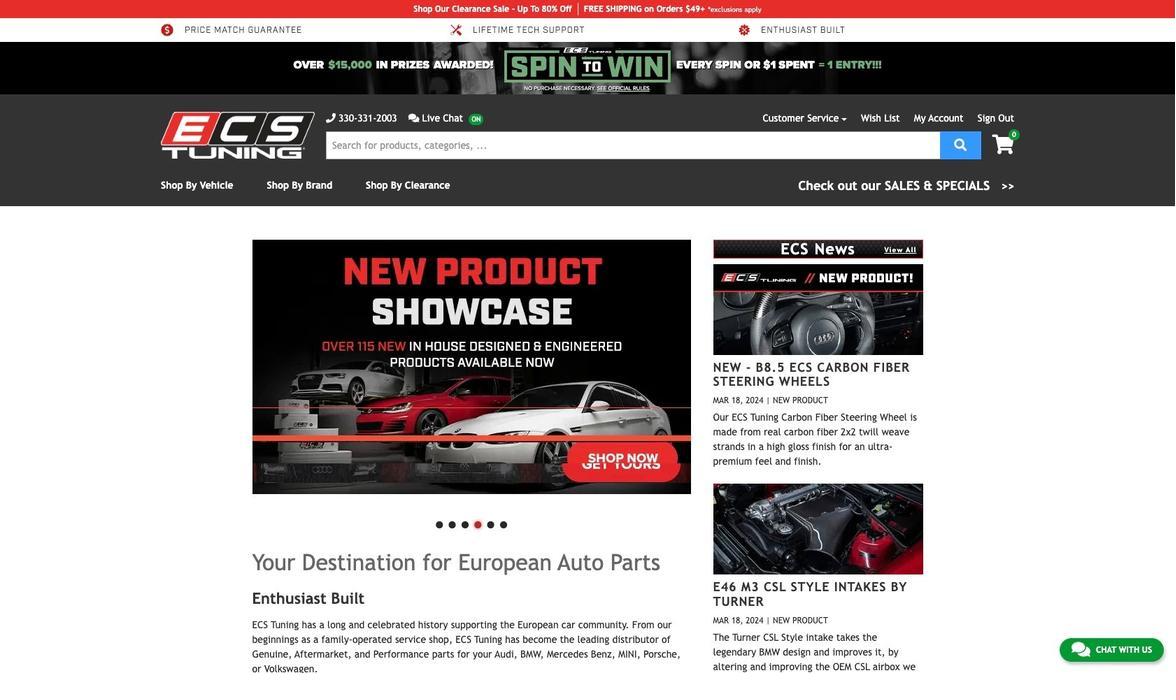 Task type: describe. For each thing, give the bounding box(es) containing it.
search image
[[954, 138, 967, 151]]

generic - monthly recap image
[[252, 240, 691, 495]]

Search text field
[[326, 132, 940, 159]]

phone image
[[326, 113, 336, 123]]

shopping cart image
[[992, 135, 1014, 155]]

ecs tuning image
[[161, 112, 315, 159]]

ecs tuning 'spin to win' contest logo image
[[504, 48, 671, 83]]



Task type: vqa. For each thing, say whether or not it's contained in the screenshot.
fit in the top right of the page
no



Task type: locate. For each thing, give the bounding box(es) containing it.
1 horizontal spatial comments image
[[1072, 641, 1090, 658]]

0 vertical spatial comments image
[[408, 113, 419, 123]]

new - b8.5 ecs carbon fiber steering wheels image
[[713, 264, 923, 355]]

comments image
[[408, 113, 419, 123], [1072, 641, 1090, 658]]

1 vertical spatial comments image
[[1072, 641, 1090, 658]]

e46 m3 csl style intakes by turner image
[[713, 484, 923, 575]]

0 horizontal spatial comments image
[[408, 113, 419, 123]]



